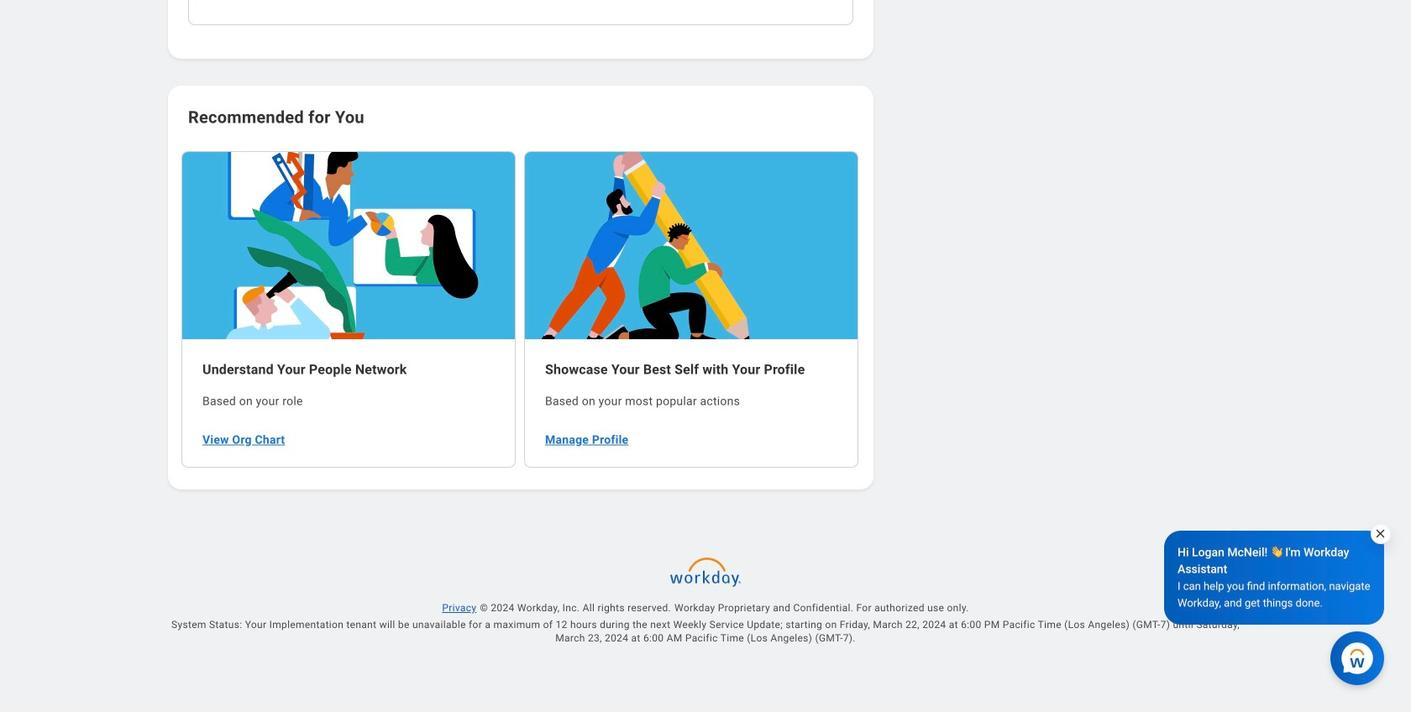 Task type: vqa. For each thing, say whether or not it's contained in the screenshot.
list
yes



Task type: locate. For each thing, give the bounding box(es) containing it.
x image
[[1374, 528, 1387, 540]]

footer
[[141, 550, 1270, 712]]

list
[[181, 150, 860, 469]]



Task type: describe. For each thing, give the bounding box(es) containing it.
workday assistant region
[[1164, 524, 1391, 686]]



